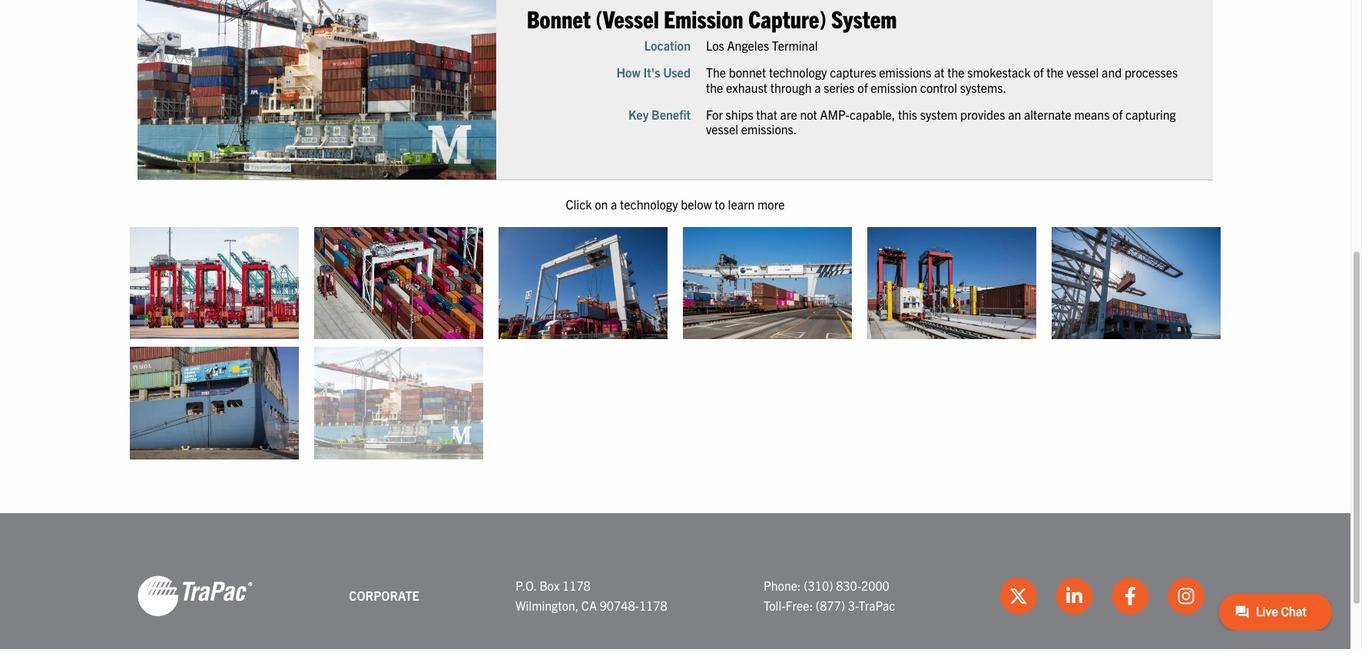 Task type: describe. For each thing, give the bounding box(es) containing it.
capturing
[[1126, 107, 1176, 122]]

trapac los angeles automated stacking crane image
[[314, 227, 483, 340]]

2 horizontal spatial the
[[1047, 65, 1064, 80]]

1 vertical spatial a
[[611, 197, 617, 212]]

corporate
[[349, 589, 419, 604]]

more
[[758, 197, 785, 212]]

click on a technology below to learn more
[[566, 197, 785, 212]]

series
[[824, 80, 855, 95]]

los angeles terminal
[[706, 38, 818, 53]]

key benefit
[[628, 107, 691, 122]]

the
[[706, 65, 726, 80]]

captures
[[830, 65, 876, 80]]

smokestack
[[968, 65, 1031, 80]]

phone: (310) 830-2000 toll-free: (877) 3-trapac
[[764, 579, 895, 614]]

box
[[539, 579, 560, 594]]

ships
[[726, 107, 753, 122]]

this
[[898, 107, 917, 122]]

of inside for ships that are not amp-capable, this system provides an alternate means of capturing vessel emissions.
[[1113, 107, 1123, 122]]

emissions
[[879, 65, 931, 80]]

system
[[831, 3, 897, 33]]

emission
[[664, 3, 743, 33]]

click
[[566, 197, 592, 212]]

corporate image
[[138, 575, 253, 618]]

not
[[800, 107, 817, 122]]

830-
[[836, 579, 861, 594]]

los
[[706, 38, 724, 53]]

trapac los angeles automated straddle carrier image
[[130, 227, 299, 340]]

alternate
[[1024, 107, 1072, 122]]

90748-
[[600, 599, 639, 614]]

1 horizontal spatial 1178
[[639, 599, 667, 614]]

how it's used
[[617, 65, 691, 80]]

to
[[715, 197, 725, 212]]

(877)
[[816, 599, 845, 614]]

a inside the bonnet technology captures emissions at the smokestack of the vessel and processes the exhaust through a series of emission control systems.
[[815, 80, 821, 95]]

free:
[[786, 599, 813, 614]]

means
[[1074, 107, 1110, 122]]

systems.
[[960, 80, 1007, 95]]

benefit
[[652, 107, 691, 122]]

ca
[[581, 599, 597, 614]]

emission
[[871, 80, 917, 95]]

exhaust
[[726, 80, 768, 95]]

at
[[934, 65, 945, 80]]

technology inside the bonnet technology captures emissions at the smokestack of the vessel and processes the exhaust through a series of emission control systems.
[[769, 65, 827, 80]]

it's
[[643, 65, 660, 80]]

learn
[[728, 197, 755, 212]]

0 horizontal spatial of
[[858, 80, 868, 95]]

bonnet
[[527, 3, 591, 33]]

1 horizontal spatial the
[[948, 65, 965, 80]]

and
[[1102, 65, 1122, 80]]



Task type: vqa. For each thing, say whether or not it's contained in the screenshot.
Oakland for Oakland Terminal
no



Task type: locate. For each thing, give the bounding box(es) containing it.
through
[[770, 80, 812, 95]]

an
[[1008, 107, 1021, 122]]

3-
[[848, 599, 859, 614]]

0 horizontal spatial the
[[706, 80, 723, 95]]

of right smokestack
[[1034, 65, 1044, 80]]

bonnet
[[729, 65, 766, 80]]

wilmington,
[[516, 599, 579, 614]]

vessel inside the bonnet technology captures emissions at the smokestack of the vessel and processes the exhaust through a series of emission control systems.
[[1067, 65, 1099, 80]]

the right at
[[948, 65, 965, 80]]

emissions.
[[741, 121, 797, 137]]

toll-
[[764, 599, 786, 614]]

1 vertical spatial 1178
[[639, 599, 667, 614]]

capture)
[[748, 3, 826, 33]]

the
[[948, 65, 965, 80], [1047, 65, 1064, 80], [706, 80, 723, 95]]

vessel inside for ships that are not amp-capable, this system provides an alternate means of capturing vessel emissions.
[[706, 121, 738, 137]]

p.o. box 1178 wilmington, ca 90748-1178
[[516, 579, 667, 614]]

of right series
[[858, 80, 868, 95]]

are
[[780, 107, 797, 122]]

angeles
[[727, 38, 769, 53]]

a right on
[[611, 197, 617, 212]]

on
[[595, 197, 608, 212]]

0 horizontal spatial technology
[[620, 197, 678, 212]]

technology left below
[[620, 197, 678, 212]]

(vessel
[[596, 3, 659, 33]]

0 vertical spatial 1178
[[562, 579, 591, 594]]

1 horizontal spatial of
[[1034, 65, 1044, 80]]

0 vertical spatial a
[[815, 80, 821, 95]]

for ships that are not amp-capable, this system provides an alternate means of capturing vessel emissions.
[[706, 107, 1176, 137]]

trapac
[[859, 599, 895, 614]]

1 horizontal spatial a
[[815, 80, 821, 95]]

p.o.
[[516, 579, 537, 594]]

vessel
[[1067, 65, 1099, 80], [706, 121, 738, 137]]

phone:
[[764, 579, 801, 594]]

processes
[[1125, 65, 1178, 80]]

footer containing p.o. box 1178
[[0, 514, 1351, 650]]

1 horizontal spatial vessel
[[1067, 65, 1099, 80]]

provides
[[960, 107, 1005, 122]]

capable,
[[850, 107, 895, 122]]

of right 'means'
[[1113, 107, 1123, 122]]

for
[[706, 107, 723, 122]]

location
[[644, 38, 691, 53]]

system
[[920, 107, 958, 122]]

1 horizontal spatial technology
[[769, 65, 827, 80]]

1 vertical spatial vessel
[[706, 121, 738, 137]]

vessel left emissions.
[[706, 121, 738, 137]]

control
[[920, 80, 957, 95]]

that
[[756, 107, 777, 122]]

(310)
[[804, 579, 833, 594]]

the bonnet technology captures emissions at the smokestack of the vessel and processes the exhaust through a series of emission control systems.
[[706, 65, 1178, 95]]

0 vertical spatial technology
[[769, 65, 827, 80]]

the up alternate in the top right of the page
[[1047, 65, 1064, 80]]

footer
[[0, 514, 1351, 650]]

a left series
[[815, 80, 821, 95]]

2 horizontal spatial of
[[1113, 107, 1123, 122]]

1178
[[562, 579, 591, 594], [639, 599, 667, 614]]

0 horizontal spatial vessel
[[706, 121, 738, 137]]

of
[[1034, 65, 1044, 80], [858, 80, 868, 95], [1113, 107, 1123, 122]]

key
[[628, 107, 649, 122]]

technology down terminal
[[769, 65, 827, 80]]

0 horizontal spatial 1178
[[562, 579, 591, 594]]

2000
[[861, 579, 890, 594]]

used
[[663, 65, 691, 80]]

1 vertical spatial technology
[[620, 197, 678, 212]]

bonnet (vessel emission capture) system
[[527, 3, 897, 33]]

terminal
[[772, 38, 818, 53]]

0 vertical spatial vessel
[[1067, 65, 1099, 80]]

0 horizontal spatial a
[[611, 197, 617, 212]]

amp-
[[820, 107, 850, 122]]

technology
[[769, 65, 827, 80], [620, 197, 678, 212]]

1178 right ca
[[639, 599, 667, 614]]

below
[[681, 197, 712, 212]]

1178 up ca
[[562, 579, 591, 594]]

vessel left and on the top right of the page
[[1067, 65, 1099, 80]]

a
[[815, 80, 821, 95], [611, 197, 617, 212]]

the up for
[[706, 80, 723, 95]]

how
[[617, 65, 641, 80]]



